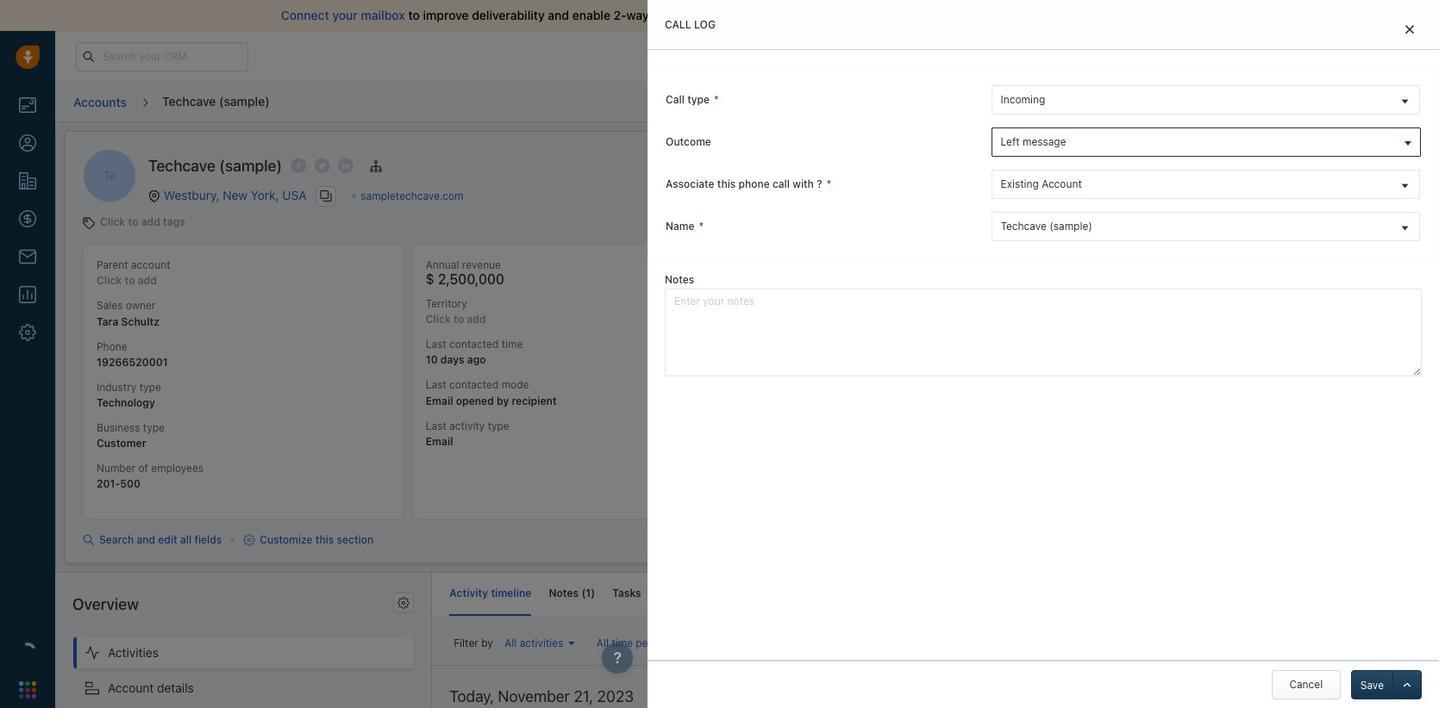 Task type: vqa. For each thing, say whether or not it's contained in the screenshot.


Task type: locate. For each thing, give the bounding box(es) containing it.
by right the filter
[[481, 637, 493, 650]]

1 vertical spatial last
[[426, 379, 447, 392]]

activities
[[864, 636, 907, 649], [520, 637, 564, 650]]

1 horizontal spatial this
[[717, 178, 736, 191]]

save
[[1361, 680, 1384, 693]]

1 vertical spatial notes
[[549, 588, 579, 601]]

techcave (sample)
[[162, 94, 270, 109], [148, 157, 282, 175], [1001, 220, 1093, 233]]

all inside all activities link
[[505, 637, 517, 650]]

2 email from the top
[[426, 435, 453, 448]]

dialog containing call log
[[648, 0, 1440, 709]]

click inside territory click to add
[[426, 313, 451, 326]]

1 horizontal spatial time
[[612, 637, 633, 650]]

all left periods
[[597, 637, 609, 650]]

your trial ends in 21 days
[[968, 50, 1081, 61]]

all for all time periods
[[597, 637, 609, 650]]

2 vertical spatial techcave
[[1001, 220, 1047, 233]]

1 vertical spatial techcave (sample)
[[148, 157, 282, 175]]

1 vertical spatial 1
[[718, 637, 723, 650]]

1 contact
[[718, 637, 763, 650]]

dialog
[[648, 0, 1440, 709]]

westbury, new york, usa link
[[164, 188, 307, 202]]

all right filter by
[[505, 637, 517, 650]]

0 vertical spatial this
[[717, 178, 736, 191]]

0 horizontal spatial notes
[[549, 588, 579, 601]]

industry type technology
[[97, 381, 161, 410]]

type for industry type technology
[[139, 381, 161, 394]]

email down activity
[[426, 435, 453, 448]]

explore plans link
[[1104, 46, 1190, 66]]

all
[[505, 637, 517, 650], [597, 637, 609, 650]]

phone
[[739, 178, 770, 191]]

today, november 21, 2023
[[450, 688, 634, 706]]

add up last contacted time 10 days ago
[[467, 313, 486, 326]]

meetings
[[800, 375, 853, 389]]

type
[[688, 93, 710, 106], [139, 381, 161, 394], [488, 420, 509, 433], [143, 422, 165, 435]]

0 vertical spatial days
[[1060, 50, 1081, 61]]

0 vertical spatial call
[[665, 18, 692, 31]]

to right mailbox
[[408, 8, 420, 22]]

last inside last contacted time 10 days ago
[[426, 338, 447, 351]]

and left enable on the left of the page
[[548, 8, 569, 22]]

activities up the today, november 21, 2023
[[520, 637, 564, 650]]

days right 21
[[1060, 50, 1081, 61]]

last left activity
[[426, 420, 447, 433]]

click
[[100, 216, 125, 229], [97, 275, 122, 288], [426, 313, 451, 326]]

)
[[591, 588, 595, 601]]

0 vertical spatial account
[[1042, 178, 1082, 191]]

associate
[[666, 178, 715, 191]]

1 vertical spatial techcave
[[148, 157, 216, 175]]

1 horizontal spatial notes
[[665, 273, 695, 286]]

Enter your notes text field
[[665, 289, 1422, 377]]

0 horizontal spatial 1
[[586, 588, 591, 601]]

contacted inside last contacted time 10 days ago
[[449, 338, 499, 351]]

21,
[[574, 688, 593, 706]]

recipient
[[512, 395, 557, 408]]

parent
[[97, 259, 128, 272]]

0 horizontal spatial and
[[137, 534, 155, 547]]

last up 10
[[426, 338, 447, 351]]

0 vertical spatial by
[[497, 395, 509, 408]]

1 contacted from the top
[[449, 338, 499, 351]]

2 all from the left
[[597, 637, 609, 650]]

0 vertical spatial time
[[502, 338, 523, 351]]

type inside last activity type email
[[488, 420, 509, 433]]

type right "business"
[[143, 422, 165, 435]]

2 vertical spatial techcave (sample)
[[1001, 220, 1093, 233]]

email inside last contacted mode email opened by recipient
[[426, 395, 453, 408]]

(sample)
[[219, 94, 270, 109], [219, 157, 282, 175], [1050, 220, 1093, 233]]

email inside last activity type email
[[426, 435, 453, 448]]

sampletechcave.com
[[361, 189, 464, 202]]

techcave
[[162, 94, 216, 109], [148, 157, 216, 175], [1001, 220, 1047, 233]]

0 vertical spatial (sample)
[[219, 94, 270, 109]]

show deal activities
[[811, 636, 907, 649]]

techcave (sample) down 'search your crm...' text field
[[162, 94, 270, 109]]

notes for notes ( 1 )
[[549, 588, 579, 601]]

type inside business type customer
[[143, 422, 165, 435]]

contacted up 'ago'
[[449, 338, 499, 351]]

1 vertical spatial account
[[108, 681, 154, 696]]

last contacted time 10 days ago
[[426, 338, 523, 367]]

this for section
[[316, 534, 334, 547]]

left message
[[1001, 135, 1067, 148]]

1 horizontal spatial by
[[497, 395, 509, 408]]

0 horizontal spatial this
[[316, 534, 334, 547]]

explore plans
[[1114, 49, 1181, 62]]

days
[[1060, 50, 1081, 61], [441, 354, 465, 367]]

activities right "deal"
[[864, 636, 907, 649]]

1 vertical spatial and
[[137, 534, 155, 547]]

email left opened
[[426, 395, 453, 408]]

0 vertical spatial techcave
[[162, 94, 216, 109]]

existing account
[[1001, 178, 1082, 191]]

november
[[498, 688, 570, 706]]

email for contacted
[[426, 395, 453, 408]]

0 vertical spatial contacted
[[449, 338, 499, 351]]

1 horizontal spatial and
[[548, 8, 569, 22]]

type up technology
[[139, 381, 161, 394]]

contacted inside last contacted mode email opened by recipient
[[449, 379, 499, 392]]

0 vertical spatial email
[[426, 395, 453, 408]]

save button
[[1351, 671, 1393, 700]]

account right existing
[[1042, 178, 1082, 191]]

0 vertical spatial add
[[141, 216, 160, 229]]

and left edit
[[137, 534, 155, 547]]

of up 500
[[138, 462, 148, 475]]

contacted for opened
[[449, 379, 499, 392]]

techcave down 'search your crm...' text field
[[162, 94, 216, 109]]

19266520001
[[97, 356, 168, 369]]

by
[[497, 395, 509, 408], [481, 637, 493, 650]]

techcave down existing
[[1001, 220, 1047, 233]]

1 email from the top
[[426, 395, 453, 408]]

1 vertical spatial contacted
[[449, 379, 499, 392]]

last inside last activity type email
[[426, 420, 447, 433]]

associate this phone call with ?
[[666, 178, 822, 191]]

call
[[773, 178, 790, 191]]

phone 19266520001
[[97, 340, 168, 369]]

close image
[[1406, 24, 1415, 35]]

connect your mailbox to improve deliverability and enable 2-way sync of email conversations.
[[281, 8, 814, 22]]

notes left (
[[549, 588, 579, 601]]

0 horizontal spatial days
[[441, 354, 465, 367]]

qualification:
[[785, 287, 850, 300]]

0 horizontal spatial by
[[481, 637, 493, 650]]

time
[[502, 338, 523, 351], [612, 637, 633, 650]]

click down territory
[[426, 313, 451, 326]]

1 vertical spatial add
[[138, 275, 157, 288]]

tara
[[97, 315, 118, 328]]

type up 'outcome'
[[688, 93, 710, 106]]

2 last from the top
[[426, 379, 447, 392]]

(
[[582, 588, 586, 601]]

last contacted mode email opened by recipient
[[426, 379, 557, 408]]

customize this section
[[260, 534, 374, 547]]

last
[[426, 338, 447, 351], [426, 379, 447, 392], [426, 420, 447, 433]]

mng settings image
[[398, 598, 410, 610]]

techcave (sample) down "existing account"
[[1001, 220, 1093, 233]]

1 vertical spatial of
[[138, 462, 148, 475]]

0 vertical spatial notes
[[665, 273, 695, 286]]

industry
[[97, 381, 137, 394]]

add left tags
[[141, 216, 160, 229]]

email for activity
[[426, 435, 453, 448]]

twitter circled image
[[315, 157, 330, 175]]

1 horizontal spatial all
[[597, 637, 609, 650]]

0 horizontal spatial account
[[108, 681, 154, 696]]

timeline
[[491, 588, 532, 601]]

1 left tasks
[[586, 588, 591, 601]]

0 horizontal spatial of
[[138, 462, 148, 475]]

0 horizontal spatial time
[[502, 338, 523, 351]]

1 last from the top
[[426, 338, 447, 351]]

201-
[[97, 478, 120, 491]]

days inside last contacted time 10 days ago
[[441, 354, 465, 367]]

1
[[586, 588, 591, 601], [718, 637, 723, 650]]

of left the log at the top left
[[682, 8, 694, 22]]

incoming link
[[992, 86, 1420, 114]]

1 vertical spatial click
[[97, 275, 122, 288]]

to left tags
[[128, 216, 138, 229]]

0 horizontal spatial all
[[505, 637, 517, 650]]

2 contacted from the top
[[449, 379, 499, 392]]

add down account
[[138, 275, 157, 288]]

this inside the customize this section link
[[316, 534, 334, 547]]

usa
[[282, 188, 307, 202]]

time inside button
[[612, 637, 633, 650]]

by down mode
[[497, 395, 509, 408]]

0 vertical spatial and
[[548, 8, 569, 22]]

task button
[[993, 88, 1050, 117]]

freshworks switcher image
[[19, 682, 36, 699]]

incoming
[[1001, 93, 1046, 106]]

to down "parent"
[[125, 275, 135, 288]]

account inside 'link'
[[1042, 178, 1082, 191]]

section
[[337, 534, 374, 547]]

contacted
[[449, 338, 499, 351], [449, 379, 499, 392]]

1 vertical spatial call
[[666, 93, 685, 106]]

techcave up 'westbury,'
[[148, 157, 216, 175]]

negotiation:
[[913, 287, 973, 300]]

enable
[[572, 8, 611, 22]]

sampletechcave.com link
[[361, 189, 464, 202]]

type right activity
[[488, 420, 509, 433]]

notes
[[665, 273, 695, 286], [549, 588, 579, 601]]

days right 10
[[441, 354, 465, 367]]

1 vertical spatial this
[[316, 534, 334, 547]]

type inside industry type technology
[[139, 381, 161, 394]]

last down 10
[[426, 379, 447, 392]]

time up mode
[[502, 338, 523, 351]]

2,500,000
[[438, 272, 505, 288]]

1 vertical spatial email
[[426, 435, 453, 448]]

$3.2k
[[975, 288, 1005, 300]]

1 horizontal spatial 1
[[718, 637, 723, 650]]

by inside last contacted mode email opened by recipient
[[497, 395, 509, 408]]

last inside last contacted mode email opened by recipient
[[426, 379, 447, 392]]

click down "parent"
[[97, 275, 122, 288]]

tags
[[163, 216, 185, 229]]

0 vertical spatial 1
[[586, 588, 591, 601]]

account down activities at the left of page
[[108, 681, 154, 696]]

0 vertical spatial last
[[426, 338, 447, 351]]

details
[[157, 681, 194, 696]]

click inside parent account click to add
[[97, 275, 122, 288]]

type for call type
[[688, 93, 710, 106]]

1 horizontal spatial account
[[1042, 178, 1082, 191]]

time left periods
[[612, 637, 633, 650]]

plans
[[1154, 49, 1181, 62]]

contacted up opened
[[449, 379, 499, 392]]

this left section
[[316, 534, 334, 547]]

techcave (sample) up westbury, new york, usa 'link'
[[148, 157, 282, 175]]

call up 'outcome'
[[666, 93, 685, 106]]

1 horizontal spatial of
[[682, 8, 694, 22]]

1 left 'contact'
[[718, 637, 723, 650]]

2 vertical spatial last
[[426, 420, 447, 433]]

2 vertical spatial click
[[426, 313, 451, 326]]

call
[[665, 18, 692, 31], [666, 93, 685, 106]]

this left phone at the right
[[717, 178, 736, 191]]

cancel button
[[1272, 671, 1341, 700]]

notes down name
[[665, 273, 695, 286]]

your
[[968, 50, 989, 61]]

1 all from the left
[[505, 637, 517, 650]]

all
[[180, 534, 192, 547]]

explore
[[1114, 49, 1151, 62]]

customize
[[260, 534, 313, 547]]

call left the log at the top left
[[665, 18, 692, 31]]

all inside all time periods button
[[597, 637, 609, 650]]

1 vertical spatial days
[[441, 354, 465, 367]]

annual
[[426, 259, 459, 272]]

3 last from the top
[[426, 420, 447, 433]]

1 vertical spatial time
[[612, 637, 633, 650]]

click up "parent"
[[100, 216, 125, 229]]

2 vertical spatial add
[[467, 313, 486, 326]]

to down territory
[[454, 313, 464, 326]]

search and edit all fields
[[99, 534, 222, 547]]



Task type: describe. For each thing, give the bounding box(es) containing it.
name
[[666, 220, 695, 233]]

number of employees 201-500
[[97, 462, 204, 491]]

21
[[1047, 50, 1057, 61]]

of inside number of employees 201-500
[[138, 462, 148, 475]]

owner
[[126, 300, 156, 313]]

periods
[[636, 637, 673, 650]]

deal
[[840, 636, 861, 649]]

accounts
[[73, 95, 127, 109]]

to inside parent account click to add
[[125, 275, 135, 288]]

show
[[811, 636, 837, 649]]

to inside territory click to add
[[454, 313, 464, 326]]

add inside parent account click to add
[[138, 275, 157, 288]]

tasks
[[613, 588, 641, 601]]

conversations.
[[730, 8, 814, 22]]

all activities link
[[500, 633, 579, 654]]

email image
[[1269, 49, 1281, 64]]

annual revenue $ 2,500,000
[[426, 259, 505, 288]]

?
[[817, 178, 822, 191]]

left
[[1001, 135, 1020, 148]]

territory
[[426, 298, 467, 311]]

1 vertical spatial (sample)
[[219, 157, 282, 175]]

improve
[[423, 8, 469, 22]]

last for last contacted mode email opened by recipient
[[426, 379, 447, 392]]

way
[[627, 8, 649, 22]]

10
[[426, 354, 438, 367]]

call type
[[666, 93, 710, 106]]

territory click to add
[[426, 298, 486, 326]]

$566.66k
[[851, 288, 902, 300]]

2023
[[597, 688, 634, 706]]

500
[[120, 478, 141, 491]]

found
[[856, 375, 889, 389]]

customer
[[97, 437, 146, 450]]

activity
[[450, 588, 488, 601]]

sales owner tara schultz
[[97, 300, 159, 328]]

call for call log
[[665, 18, 692, 31]]

filter
[[454, 637, 479, 650]]

call for call type
[[666, 93, 685, 106]]

facebook circled image
[[291, 157, 306, 175]]

trial
[[991, 50, 1009, 61]]

filter by
[[454, 637, 493, 650]]

no meetings found
[[781, 375, 889, 389]]

1 vertical spatial by
[[481, 637, 493, 650]]

left message button
[[991, 128, 1421, 157]]

number
[[97, 462, 136, 475]]

2-
[[614, 8, 627, 22]]

york,
[[251, 188, 279, 202]]

outcome
[[666, 135, 711, 148]]

1 inside button
[[718, 637, 723, 650]]

account
[[131, 259, 170, 272]]

all for all activities
[[505, 637, 517, 650]]

notes for notes
[[665, 273, 695, 286]]

fields
[[194, 534, 222, 547]]

all activities
[[505, 637, 564, 650]]

0 horizontal spatial activities
[[520, 637, 564, 650]]

new
[[223, 188, 248, 202]]

and inside search and edit all fields link
[[137, 534, 155, 547]]

time inside last contacted time 10 days ago
[[502, 338, 523, 351]]

customize this section link
[[243, 533, 374, 549]]

message
[[1023, 135, 1067, 148]]

1 horizontal spatial activities
[[864, 636, 907, 649]]

call log
[[665, 18, 716, 31]]

activities
[[108, 646, 159, 661]]

0 vertical spatial click
[[100, 216, 125, 229]]

sales
[[97, 300, 123, 313]]

email
[[697, 8, 727, 22]]

0 vertical spatial of
[[682, 8, 694, 22]]

type for business type customer
[[143, 422, 165, 435]]

account details
[[108, 681, 194, 696]]

linkedin circled image
[[338, 157, 354, 175]]

1 horizontal spatial days
[[1060, 50, 1081, 61]]

all time periods button
[[592, 633, 688, 654]]

westbury, new york, usa
[[164, 188, 307, 202]]

notes ( 1 )
[[549, 588, 595, 601]]

cancel
[[1290, 679, 1323, 692]]

contacted for days
[[449, 338, 499, 351]]

last activity type email
[[426, 420, 509, 448]]

techcave (sample) link
[[992, 213, 1420, 241]]

search and edit all fields link
[[83, 533, 222, 549]]

last for last activity type email
[[426, 420, 447, 433]]

business
[[97, 422, 140, 435]]

2 vertical spatial (sample)
[[1050, 220, 1093, 233]]

existing account link
[[992, 171, 1420, 198]]

parent account click to add
[[97, 259, 170, 288]]

last for last contacted time 10 days ago
[[426, 338, 447, 351]]

employees
[[151, 462, 204, 475]]

this for phone
[[717, 178, 736, 191]]

ago
[[467, 354, 486, 367]]

edit
[[158, 534, 177, 547]]

contact
[[726, 637, 763, 650]]

Search your CRM... text field
[[76, 42, 248, 71]]

westbury,
[[164, 188, 220, 202]]

task
[[1019, 95, 1041, 108]]

click to add tags
[[100, 216, 185, 229]]

add inside territory click to add
[[467, 313, 486, 326]]

mailbox
[[361, 8, 405, 22]]

today,
[[450, 688, 494, 706]]

0 vertical spatial techcave (sample)
[[162, 94, 270, 109]]

connect your mailbox link
[[281, 8, 408, 22]]

opened
[[456, 395, 494, 408]]

overview
[[72, 596, 139, 615]]

negotiation: $3.2k
[[913, 287, 1005, 300]]



